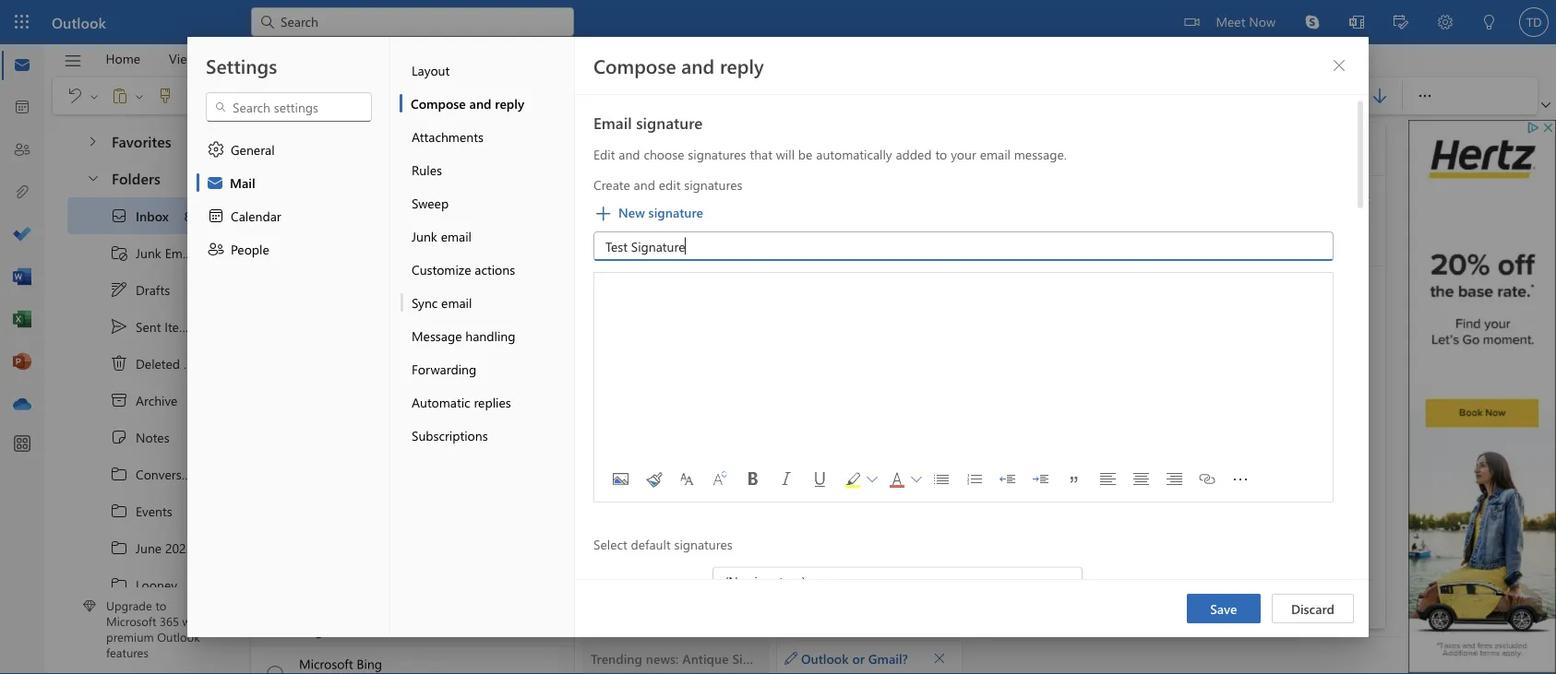 Task type: locate. For each thing, give the bounding box(es) containing it.
1 horizontal spatial increase indent image
[[1026, 465, 1056, 495]]

1 vertical spatial trending
[[299, 491, 351, 508]]

new inside  new signature
[[618, 204, 645, 221]]

application containing settings
[[0, 0, 1556, 675]]

reading pane main content
[[575, 115, 1404, 675]]

compose down layout
[[411, 95, 466, 112]]

automatic replies button
[[400, 386, 574, 419]]

word image
[[13, 269, 31, 287]]

signatures up mike@example.com
[[688, 146, 746, 163]]

email down 
[[594, 112, 632, 133]]

items for 
[[184, 355, 215, 372]]

2  from the top
[[267, 258, 283, 275]]

to left your
[[936, 146, 947, 163]]

0 horizontal spatial 
[[867, 474, 878, 486]]

0 horizontal spatial prefer
[[683, 300, 720, 318]]


[[110, 281, 128, 299]]


[[1332, 58, 1347, 73], [933, 652, 946, 665]]

 button
[[1362, 81, 1398, 111]]

nfl fun facts quiz
[[299, 565, 401, 582]]

 button left font color 'image'
[[866, 465, 879, 495]]

0 horizontal spatial quiz
[[377, 565, 401, 582]]

decrease indent image
[[734, 87, 771, 105]]

numbering (⌘+/) image
[[960, 465, 990, 495]]

 down 'message' button
[[297, 90, 308, 102]]

prefer left gmail
[[1010, 300, 1048, 318]]

1 horizontal spatial compose
[[594, 53, 676, 78]]

edit and choose signatures that will be automatically added to your email message.
[[594, 146, 1067, 163]]

0 horizontal spatial compose
[[411, 95, 466, 112]]

email inside the compose and reply tab panel
[[594, 112, 632, 133]]

mike,
[[621, 282, 655, 300]]

email inside hey mike, which do you prefer to email with? outlook or gmail? i personally prefer gmail as it is connected to chrome so it makes for using it way easier. excited to hear back from you! sincerely, test
[[739, 300, 775, 318]]

it left 'is'
[[1110, 300, 1118, 318]]

with
[[182, 614, 205, 630]]

3  from the top
[[110, 539, 128, 558]]

personally
[[941, 300, 1007, 318]]

0 vertical spatial 
[[1332, 58, 1347, 73]]

forwarding
[[412, 360, 476, 378]]

quiz right facts
[[377, 565, 401, 582]]

1 vertical spatial signature
[[649, 204, 703, 221]]

 button
[[963, 81, 1000, 111]]

1 horizontal spatial  button
[[295, 83, 310, 109]]

options
[[575, 50, 620, 67]]

save
[[1210, 600, 1237, 618]]

signatures for edit
[[684, 176, 743, 193]]

1 prefer from the left
[[683, 300, 720, 318]]

 tree item down  events
[[67, 530, 216, 567]]

document
[[0, 0, 1556, 675]]

1 vertical spatial email
[[165, 244, 195, 261]]

new right 
[[618, 204, 645, 221]]

1  tree item from the top
[[67, 456, 216, 493]]

1 vertical spatial 
[[267, 258, 283, 275]]

news: for antique
[[352, 266, 384, 283]]

or left i
[[869, 300, 882, 318]]

1 vertical spatial signatures
[[684, 176, 743, 193]]

0 vertical spatial signatures
[[688, 146, 746, 163]]

news: left should
[[354, 491, 387, 508]]

compose and reply heading
[[594, 53, 764, 78]]

notes
[[136, 429, 169, 446]]

0 horizontal spatial  button
[[866, 465, 879, 495]]

microsoft left bing
[[299, 656, 353, 673]]

0 vertical spatial quiz
[[419, 341, 443, 358]]

1 vertical spatial select a conversation checkbox
[[255, 648, 299, 675]]

0 vertical spatial 
[[267, 136, 283, 152]]

email left 
[[165, 244, 195, 261]]

0 horizontal spatial increase indent image
[[771, 87, 808, 105]]

more left bold (⌘+b) icon
[[697, 491, 728, 508]]

antique
[[388, 266, 432, 283]]

outlook up  button
[[52, 12, 106, 32]]

1 vertical spatial tree
[[67, 198, 216, 675]]

 down search settings 'search field'
[[267, 136, 283, 152]]

signatures right edit at the left top of page
[[684, 176, 743, 193]]

email left with?
[[739, 300, 775, 318]]

message list section
[[251, 118, 728, 675]]

to down looney
[[155, 598, 166, 614]]

quiz up forwarding
[[419, 341, 443, 358]]

gmail?
[[885, 300, 931, 318], [868, 650, 908, 667]]

news:
[[352, 266, 384, 283], [354, 491, 387, 508]]

1 vertical spatial 
[[268, 258, 283, 273]]

meet now
[[1216, 12, 1276, 30]]

font size image
[[705, 465, 735, 495]]

 inside "select a conversation" checkbox
[[268, 258, 283, 273]]

0 horizontal spatial 
[[933, 652, 946, 665]]

 down people
[[267, 258, 283, 275]]

2 trending from the top
[[299, 491, 351, 508]]

attachments
[[412, 128, 484, 145]]

underline (⌘+u) image
[[805, 465, 834, 495]]

create
[[594, 176, 630, 193]]

0 vertical spatial email
[[594, 112, 632, 133]]

 button down 'message' button
[[295, 83, 310, 109]]

only
[[395, 192, 422, 209]]

0 vertical spatial tree
[[67, 116, 216, 161]]

trending up legendary
[[299, 266, 349, 283]]

 button
[[54, 45, 91, 77]]

1 horizontal spatial 
[[911, 474, 922, 486]]

tree containing 
[[67, 198, 216, 675]]

0 horizontal spatial microsoft
[[106, 614, 156, 630]]

0 vertical spatial gmail?
[[885, 300, 931, 318]]

 for  button corresponding to basic text group
[[297, 90, 308, 102]]


[[623, 87, 642, 105]]

settings tab list
[[187, 37, 390, 638]]

items for 
[[165, 318, 196, 335]]

 down search settings 'search field'
[[268, 136, 283, 150]]

 button
[[866, 465, 879, 495], [910, 465, 923, 495]]

2  from the top
[[268, 258, 283, 273]]

gmail? inside hey mike, which do you prefer to email with? outlook or gmail? i personally prefer gmail as it is connected to chrome so it makes for using it way easier. excited to hear back from you! sincerely, test
[[885, 300, 931, 318]]

to inside "email signature" element
[[936, 146, 947, 163]]


[[214, 101, 227, 114]]

2 horizontal spatial  button
[[354, 83, 368, 109]]

bullets image
[[660, 87, 697, 105]]

items right deleted
[[184, 355, 215, 372]]

and left edit at the left top of page
[[634, 176, 655, 193]]

items right sent
[[165, 318, 196, 335]]

signatures
[[688, 146, 746, 163], [684, 176, 743, 193], [674, 536, 733, 553]]

folders tree item
[[67, 161, 216, 198]]

layout button
[[400, 54, 574, 87]]

0 horizontal spatial junk
[[136, 244, 161, 261]]

junk down the sweep
[[412, 228, 437, 245]]

bcc
[[1353, 191, 1370, 206]]

0 horizontal spatial 
[[86, 170, 101, 185]]

1 horizontal spatial prefer
[[1010, 300, 1048, 318]]

 inside select all messages option
[[267, 136, 283, 152]]

low
[[524, 192, 548, 209]]

values
[[572, 266, 609, 283]]

0 vertical spatial select a conversation checkbox
[[255, 240, 299, 280]]

formatting options. list box
[[604, 458, 1324, 502]]

help
[[225, 50, 252, 67]]

message down sync email
[[412, 327, 462, 344]]

 left events
[[110, 502, 128, 521]]

font color image
[[882, 466, 912, 495]]

junk right 
[[136, 244, 161, 261]]

email
[[594, 112, 632, 133], [165, 244, 195, 261]]

options button
[[561, 44, 634, 73]]

to up from
[[723, 300, 736, 318]]

-
[[464, 192, 469, 209]]

supreme
[[435, 491, 487, 508]]

9/8/2023
[[471, 417, 517, 432]]

back
[[691, 336, 722, 354]]

4  from the top
[[110, 576, 128, 594]]

new for for
[[615, 578, 641, 595]]

 for font color 'image'
[[911, 474, 922, 486]]

1 horizontal spatial email
[[594, 112, 632, 133]]

message inside tab list
[[280, 50, 331, 67]]

1 horizontal spatial  button
[[910, 465, 923, 495]]

nfl
[[299, 565, 321, 582]]

tab list containing home
[[91, 44, 634, 73]]

reply up decrease indent image
[[720, 53, 764, 78]]

i
[[934, 300, 938, 318]]

0 vertical spatial 
[[268, 136, 283, 150]]

to inside upgrade to microsoft 365 with premium outlook features
[[155, 598, 166, 614]]

1 horizontal spatial  button
[[1325, 51, 1354, 80]]

and left 
[[469, 95, 492, 112]]


[[867, 474, 878, 486], [911, 474, 922, 486]]

or
[[869, 300, 882, 318], [852, 650, 865, 667]]

1  from the left
[[867, 474, 878, 486]]

format painter image
[[639, 465, 668, 495]]

 for  button in the folders tree item
[[86, 170, 101, 185]]

increase indent image for decrease indent icon
[[1026, 465, 1056, 495]]

 button for font color 'image'
[[910, 465, 923, 495]]

insert link (⌘+k) image
[[1193, 465, 1222, 495]]

2 horizontal spatial 
[[355, 90, 366, 102]]

1 vertical spatial items
[[184, 355, 215, 372]]

news: for should
[[354, 491, 387, 508]]

Select a conversation checkbox
[[255, 240, 299, 280], [255, 648, 299, 675]]

signature inside  new signature
[[649, 204, 703, 221]]

subscript image
[[1054, 87, 1091, 105]]

1  from the top
[[267, 136, 283, 152]]

to inside message list list box
[[351, 416, 363, 433]]

 tree item down "june"
[[67, 567, 216, 604]]

1 vertical spatial message
[[412, 327, 462, 344]]

 down people
[[268, 258, 283, 273]]

 inside the folders tree item
[[86, 170, 101, 185]]

 tree item
[[67, 308, 216, 345]]

increase indent image up will
[[771, 87, 808, 105]]

1 horizontal spatial it
[[1110, 300, 1118, 318]]

0 horizontal spatial reply
[[495, 95, 524, 112]]

features
[[106, 645, 149, 661]]

0 vertical spatial microsoft
[[106, 614, 156, 630]]

1 trending from the top
[[299, 266, 349, 283]]

subscriptions button
[[400, 419, 574, 452]]

will
[[776, 146, 795, 163]]

0 horizontal spatial  button
[[77, 161, 108, 195]]


[[110, 207, 128, 225]]

 button inside the folders tree item
[[77, 161, 108, 195]]

1 vertical spatial reply
[[495, 95, 524, 112]]

or right 
[[852, 650, 865, 667]]

message handling
[[412, 327, 516, 344]]

prefer
[[683, 300, 720, 318], [1010, 300, 1048, 318]]

message up search settings 'search field'
[[280, 50, 331, 67]]

compose and reply inside tab panel
[[594, 53, 764, 78]]

temu
[[299, 192, 331, 209]]

home button
[[92, 44, 154, 73]]

insert pictures inline image
[[606, 465, 635, 495]]

for
[[594, 578, 612, 595]]

1 horizontal spatial 
[[1332, 58, 1347, 73]]

outlook right with?
[[815, 300, 866, 318]]

 inside select all messages option
[[268, 136, 283, 150]]

0 vertical spatial increase indent image
[[771, 87, 808, 105]]

0 horizontal spatial email
[[165, 244, 195, 261]]

1 horizontal spatial junk
[[412, 228, 437, 245]]

files image
[[13, 184, 31, 202]]

prefer right you
[[683, 300, 720, 318]]

1 horizontal spatial compose and reply
[[594, 53, 764, 78]]

increase indent image right decrease indent icon
[[1026, 465, 1056, 495]]

email up customize actions
[[441, 228, 472, 245]]

Signature text field
[[594, 273, 1333, 458]]

1 horizontal spatial or
[[869, 300, 882, 318]]

 for "select a conversation" checkbox containing 
[[268, 258, 283, 273]]

1 horizontal spatial message
[[412, 327, 462, 344]]

general
[[231, 141, 275, 158]]

1  button from the left
[[866, 465, 879, 495]]

disqualify
[[528, 491, 584, 508]]

1 vertical spatial microsoft
[[299, 656, 353, 673]]

1 vertical spatial news:
[[354, 491, 387, 508]]

 for select all messages option
[[268, 136, 283, 150]]

items inside the  sent items
[[165, 318, 196, 335]]

0 vertical spatial items
[[165, 318, 196, 335]]

compose up  button
[[594, 53, 676, 78]]

2 select a conversation checkbox from the top
[[255, 648, 299, 675]]

application
[[0, 0, 1556, 675]]

 tree item up  events
[[67, 456, 216, 493]]

2  tree item from the top
[[67, 493, 216, 530]]

1 vertical spatial increase indent image
[[1026, 465, 1056, 495]]

 left "june"
[[110, 539, 128, 558]]

news: left the antique
[[352, 266, 384, 283]]

1 horizontal spatial 
[[297, 90, 308, 102]]

junk email button
[[400, 220, 574, 253]]

0 vertical spatial trending
[[299, 266, 349, 283]]

0 horizontal spatial message
[[280, 50, 331, 67]]

0 vertical spatial reply
[[720, 53, 764, 78]]

tab list
[[91, 44, 634, 73]]

hear
[[659, 336, 688, 354]]

 tree item
[[67, 456, 216, 493], [67, 493, 216, 530], [67, 530, 216, 567], [67, 567, 216, 604]]


[[156, 87, 174, 105]]

1 vertical spatial quiz
[[377, 565, 401, 582]]

meet
[[1216, 12, 1246, 30]]

dialog
[[0, 0, 1556, 675]]

1 horizontal spatial reply
[[720, 53, 764, 78]]

outlook
[[52, 12, 106, 32], [815, 300, 866, 318], [157, 629, 200, 645], [801, 650, 849, 667]]

insanely
[[473, 192, 521, 209]]

 for 
[[110, 465, 128, 484]]

4  tree item from the top
[[67, 567, 216, 604]]

to left 'our'
[[351, 416, 363, 433]]

junk inside  junk email
[[136, 244, 161, 261]]

 left font color 'image'
[[867, 474, 878, 486]]

microsoft inside upgrade to microsoft 365 with premium outlook features
[[106, 614, 156, 630]]

 button for basic text group
[[295, 83, 310, 109]]

1 vertical spatial compose and reply
[[411, 95, 524, 112]]

3  tree item from the top
[[67, 530, 216, 567]]

discard button
[[1272, 594, 1354, 624]]

reply down layout button
[[495, 95, 524, 112]]

to left hear
[[643, 336, 656, 354]]

2 tree from the top
[[67, 198, 216, 675]]

trending down the updates at the bottom of the page
[[299, 491, 351, 508]]

decrease indent image
[[993, 465, 1023, 495]]

1 horizontal spatial microsoft
[[299, 656, 353, 673]]

1  from the top
[[268, 136, 283, 150]]

0 horizontal spatial compose and reply
[[411, 95, 524, 112]]


[[297, 90, 308, 102], [355, 90, 366, 102], [86, 170, 101, 185]]

 tree item
[[67, 234, 216, 271]]

 button left  button
[[354, 83, 368, 109]]

1 select a conversation checkbox from the top
[[255, 240, 299, 280]]

automatic replies
[[412, 394, 511, 411]]

signature down edit at the left top of page
[[649, 204, 703, 221]]

rules button
[[400, 153, 574, 186]]

7:57
[[1321, 236, 1341, 251]]

 down 
[[110, 465, 128, 484]]

2  from the top
[[110, 502, 128, 521]]

with?
[[778, 300, 812, 318]]

replies
[[474, 394, 511, 411]]

increase indent image
[[771, 87, 808, 105], [1026, 465, 1056, 495]]

people image
[[13, 141, 31, 160]]

and right 'what…'
[[670, 266, 691, 283]]

2  from the left
[[911, 474, 922, 486]]

1 vertical spatial new
[[615, 578, 641, 595]]


[[935, 87, 954, 105]]

email right your
[[980, 146, 1011, 163]]

as
[[1092, 300, 1107, 318]]

basic text group
[[192, 78, 1128, 114]]

outlook right premium on the bottom left
[[157, 629, 200, 645]]

2  button from the left
[[910, 465, 923, 495]]

document containing settings
[[0, 0, 1556, 675]]

0 vertical spatial message
[[280, 50, 331, 67]]

compose and reply inside button
[[411, 95, 524, 112]]

updates
[[299, 416, 348, 433]]

it right so
[[1293, 300, 1301, 318]]

1 vertical spatial more
[[697, 491, 728, 508]]

temu clearance only today - insanely low prices
[[299, 192, 586, 209]]

compose and reply tab panel
[[575, 37, 1369, 665]]

signature down bullets icon
[[636, 112, 703, 133]]

more apps image
[[13, 436, 31, 454]]

font image
[[672, 465, 702, 495]]

1 vertical spatial  button
[[927, 646, 953, 672]]

microsoft inside message list list box
[[299, 656, 353, 673]]

reply
[[720, 53, 764, 78], [495, 95, 524, 112]]

easier.
[[670, 318, 712, 336]]

 button
[[926, 81, 963, 111]]

settings heading
[[206, 53, 277, 78]]

which
[[594, 300, 634, 318]]

more
[[695, 266, 724, 283], [697, 491, 728, 508]]

 left bullets (⌘+.) image
[[911, 474, 922, 486]]

items inside  deleted items
[[184, 355, 215, 372]]

you!
[[758, 336, 785, 354]]

1 horizontal spatial quiz
[[419, 341, 443, 358]]

email inside the compose and reply tab panel
[[980, 146, 1011, 163]]

signatures up messages:
[[674, 536, 733, 553]]

and right from…
[[672, 491, 694, 508]]

1 vertical spatial 
[[933, 652, 946, 665]]

0 vertical spatial compose and reply
[[594, 53, 764, 78]]

 for the right  button
[[355, 90, 366, 102]]

 left folders
[[86, 170, 101, 185]]

 up the upgrade at the bottom left of page
[[110, 576, 128, 594]]

0 horizontal spatial or
[[852, 650, 865, 667]]

draft
[[1250, 236, 1275, 251]]

9/14/2023
[[467, 268, 517, 282]]

for new messages:
[[594, 578, 703, 595]]

0 vertical spatial new
[[618, 204, 645, 221]]

tree
[[67, 116, 216, 161], [67, 198, 216, 675]]

calendar
[[231, 207, 281, 224]]

edit
[[659, 176, 681, 193]]

italic (⌘+i) image
[[772, 465, 801, 495]]

it left way
[[631, 318, 639, 336]]

microsoft up the features
[[106, 614, 156, 630]]

0 vertical spatial news:
[[352, 266, 384, 283]]

 tree item up "june"
[[67, 493, 216, 530]]


[[110, 391, 128, 410]]

makes
[[1304, 300, 1346, 318]]

trending for trending news: should supreme court disqualify trump from… and more
[[299, 491, 351, 508]]

 left  button
[[355, 90, 366, 102]]

 button left bullets (⌘+.) image
[[910, 465, 923, 495]]

Edit signature name text field
[[604, 237, 1324, 256]]

new right the for
[[615, 578, 641, 595]]

1 vertical spatial gmail?
[[868, 650, 908, 667]]

outlook inside hey mike, which do you prefer to email with? outlook or gmail? i personally prefer gmail as it is connected to chrome so it makes for using it way easier. excited to hear back from you! sincerely, test
[[815, 300, 866, 318]]

more up the easier.
[[695, 266, 724, 283]]

 button left folders
[[77, 161, 108, 195]]

0 vertical spatial compose
[[594, 53, 676, 78]]

1  from the top
[[110, 465, 128, 484]]

9/13/2023
[[467, 342, 517, 357]]

0 vertical spatial or
[[869, 300, 882, 318]]

1 vertical spatial compose
[[411, 95, 466, 112]]

 sent items
[[110, 318, 196, 336]]

superscript image
[[1091, 87, 1128, 105]]

and
[[682, 53, 715, 78], [469, 95, 492, 112], [619, 146, 640, 163], [634, 176, 655, 193], [670, 266, 691, 283], [672, 491, 694, 508]]



Task type: describe. For each thing, give the bounding box(es) containing it.
include group
[[1181, 78, 1316, 114]]

trending for trending news: antique singer sewing machine values & what… and more
[[299, 266, 349, 283]]

new for 
[[618, 204, 645, 221]]

 tree item
[[67, 271, 216, 308]]

tags group
[[1325, 78, 1398, 114]]

signatures for choose
[[688, 146, 746, 163]]

 inside message list list box
[[267, 258, 283, 275]]

premium features image
[[83, 600, 96, 613]]

and up numbering image
[[682, 53, 715, 78]]

facts
[[347, 565, 373, 582]]

format
[[421, 50, 462, 67]]

looney
[[136, 577, 177, 594]]

onedrive image
[[13, 396, 31, 414]]

sweep
[[412, 194, 449, 211]]


[[207, 207, 225, 225]]

insert
[[359, 50, 392, 67]]

 new signature
[[594, 204, 703, 223]]

at
[[1309, 236, 1318, 251]]

do
[[637, 300, 654, 318]]

mail image
[[13, 56, 31, 75]]


[[110, 354, 128, 373]]

gmail
[[1051, 300, 1089, 318]]

from
[[725, 336, 755, 354]]

compose and reply button
[[400, 87, 574, 120]]

is
[[1121, 300, 1132, 318]]

sewing
[[476, 266, 517, 283]]

message for message handling
[[412, 327, 462, 344]]

 tree item
[[67, 345, 216, 382]]

highlight image
[[838, 466, 868, 495]]

automatic
[[412, 394, 470, 411]]

email down singer
[[441, 294, 472, 311]]

events
[[136, 503, 172, 520]]

 for  events
[[110, 502, 128, 521]]

powerpoint image
[[13, 354, 31, 372]]

save button
[[1187, 594, 1261, 624]]

default
[[631, 536, 671, 553]]

 inbox
[[110, 207, 169, 225]]


[[110, 318, 128, 336]]


[[422, 87, 440, 105]]

email inside  junk email
[[165, 244, 195, 261]]

Select all messages checkbox
[[262, 131, 288, 157]]

upgrade to microsoft 365 with premium outlook features
[[106, 598, 205, 661]]

microsoft bing
[[299, 656, 382, 673]]

 for  june 2023
[[110, 539, 128, 558]]

 for  looney
[[110, 576, 128, 594]]

 button
[[1338, 135, 1374, 164]]

bing
[[357, 656, 382, 673]]

mail
[[230, 174, 255, 191]]

compose inside tab panel
[[594, 53, 676, 78]]

clipboard group
[[56, 78, 184, 114]]

excel image
[[13, 311, 31, 330]]

reply inside tab panel
[[720, 53, 764, 78]]

To text field
[[659, 186, 1317, 211]]

outlook right 
[[801, 650, 849, 667]]

1 vertical spatial or
[[852, 650, 865, 667]]

outlook inside banner
[[52, 12, 106, 32]]

email signature element
[[594, 146, 1334, 640]]

 events
[[110, 502, 172, 521]]

bcc button
[[1347, 184, 1376, 213]]

Search settings search field
[[227, 98, 353, 116]]

to
[[614, 189, 628, 206]]

test
[[594, 374, 621, 392]]


[[1349, 142, 1363, 157]]

 tree item
[[67, 382, 216, 419]]

updates to our terms of use 9/8/2023
[[299, 416, 517, 433]]

using
[[594, 318, 628, 336]]

and inside button
[[469, 95, 492, 112]]

bullets (⌘+.) image
[[927, 465, 956, 495]]

people
[[231, 240, 269, 258]]

legendary monsters quiz
[[299, 341, 443, 358]]

dialog containing settings
[[0, 0, 1556, 675]]

2 vertical spatial signatures
[[674, 536, 733, 553]]

should
[[391, 491, 432, 508]]

of
[[427, 416, 439, 433]]

edit
[[594, 146, 615, 163]]


[[785, 652, 798, 665]]

2 horizontal spatial it
[[1293, 300, 1301, 318]]

create and edit signatures
[[594, 176, 743, 193]]

 inside the compose and reply tab panel
[[1332, 58, 1347, 73]]

added
[[896, 146, 932, 163]]

text
[[465, 50, 487, 67]]

folders
[[112, 168, 160, 188]]

mike@example.com button
[[661, 186, 802, 207]]

 button
[[614, 81, 651, 111]]

Add a subject text field
[[582, 229, 1233, 258]]

align left image
[[1093, 465, 1122, 495]]

email signature
[[594, 112, 703, 133]]


[[207, 140, 225, 159]]

legendary
[[299, 341, 359, 358]]

numbering image
[[697, 87, 734, 105]]

align center image
[[1126, 465, 1156, 495]]

handling
[[466, 327, 516, 344]]

 button
[[376, 81, 413, 111]]

 tree item
[[67, 419, 216, 456]]

outlook inside upgrade to microsoft 365 with premium outlook features
[[157, 629, 200, 645]]

forwarding button
[[400, 353, 574, 386]]

left-rail-appbar navigation
[[4, 44, 41, 426]]

 inside "reading pane" main content
[[933, 652, 946, 665]]

and right edit
[[619, 146, 640, 163]]

excited
[[594, 336, 640, 354]]

1 tree from the top
[[67, 116, 216, 161]]

message handling button
[[400, 319, 574, 353]]

am
[[1344, 236, 1362, 251]]

clearance
[[334, 192, 391, 209]]

Message body, press Alt+F10 to exit text field
[[594, 282, 1374, 538]]

quote image
[[1060, 465, 1089, 495]]

tab list inside application
[[91, 44, 634, 73]]

compose inside button
[[411, 95, 466, 112]]

connected
[[1135, 300, 1203, 318]]

court
[[491, 491, 524, 508]]

or inside hey mike, which do you prefer to email with? outlook or gmail? i personally prefer gmail as it is connected to chrome so it makes for using it way easier. excited to hear back from you! sincerely, test
[[869, 300, 882, 318]]

 button
[[413, 81, 450, 111]]

&
[[612, 266, 623, 283]]

 for highlight icon
[[867, 474, 878, 486]]

0 vertical spatial more
[[695, 266, 724, 283]]

reply inside button
[[495, 95, 524, 112]]

outlook banner
[[0, 0, 1556, 44]]

message for message
[[280, 50, 331, 67]]

0 vertical spatial signature
[[636, 112, 703, 133]]

 junk email
[[110, 244, 195, 262]]

terms
[[391, 416, 424, 433]]

subscriptions
[[412, 427, 488, 444]]

0 horizontal spatial it
[[631, 318, 639, 336]]

0 horizontal spatial  button
[[927, 646, 953, 672]]

customize actions
[[412, 261, 515, 278]]

hey
[[594, 282, 618, 300]]

0 vertical spatial  button
[[1325, 51, 1354, 80]]

message list list box
[[251, 164, 728, 675]]

align right image
[[1159, 465, 1189, 495]]


[[898, 87, 917, 105]]


[[496, 87, 514, 105]]

 button for the folders tree item
[[77, 161, 108, 195]]

to do image
[[13, 226, 31, 245]]

choose
[[644, 146, 684, 163]]

2 prefer from the left
[[1010, 300, 1048, 318]]

calendar image
[[13, 99, 31, 117]]

increase indent image for decrease indent image
[[771, 87, 808, 105]]

junk inside 'junk email' button
[[412, 228, 437, 245]]

mike@example.com
[[666, 187, 780, 204]]

hey mike, which do you prefer to email with? outlook or gmail? i personally prefer gmail as it is connected to chrome so it makes for using it way easier. excited to hear back from you! sincerely, test
[[594, 282, 1366, 392]]


[[110, 428, 128, 447]]

sincerely,
[[594, 354, 655, 372]]

sync email button
[[400, 286, 574, 319]]

upgrade
[[106, 598, 152, 614]]


[[110, 244, 128, 262]]

singer
[[436, 266, 472, 283]]

select a conversation checkbox containing 
[[255, 240, 299, 280]]

bold (⌘+b) image
[[738, 465, 768, 495]]

 notes
[[110, 428, 169, 447]]

 tree item
[[67, 198, 216, 234]]

 outlook or gmail?
[[785, 650, 908, 667]]

now
[[1249, 12, 1276, 30]]

actions
[[475, 261, 515, 278]]

use
[[443, 416, 463, 433]]

 button for highlight icon
[[866, 465, 879, 495]]

more formatting options image
[[1226, 465, 1255, 495]]

to left chrome
[[1206, 300, 1219, 318]]



Task type: vqa. For each thing, say whether or not it's contained in the screenshot.
Take
no



